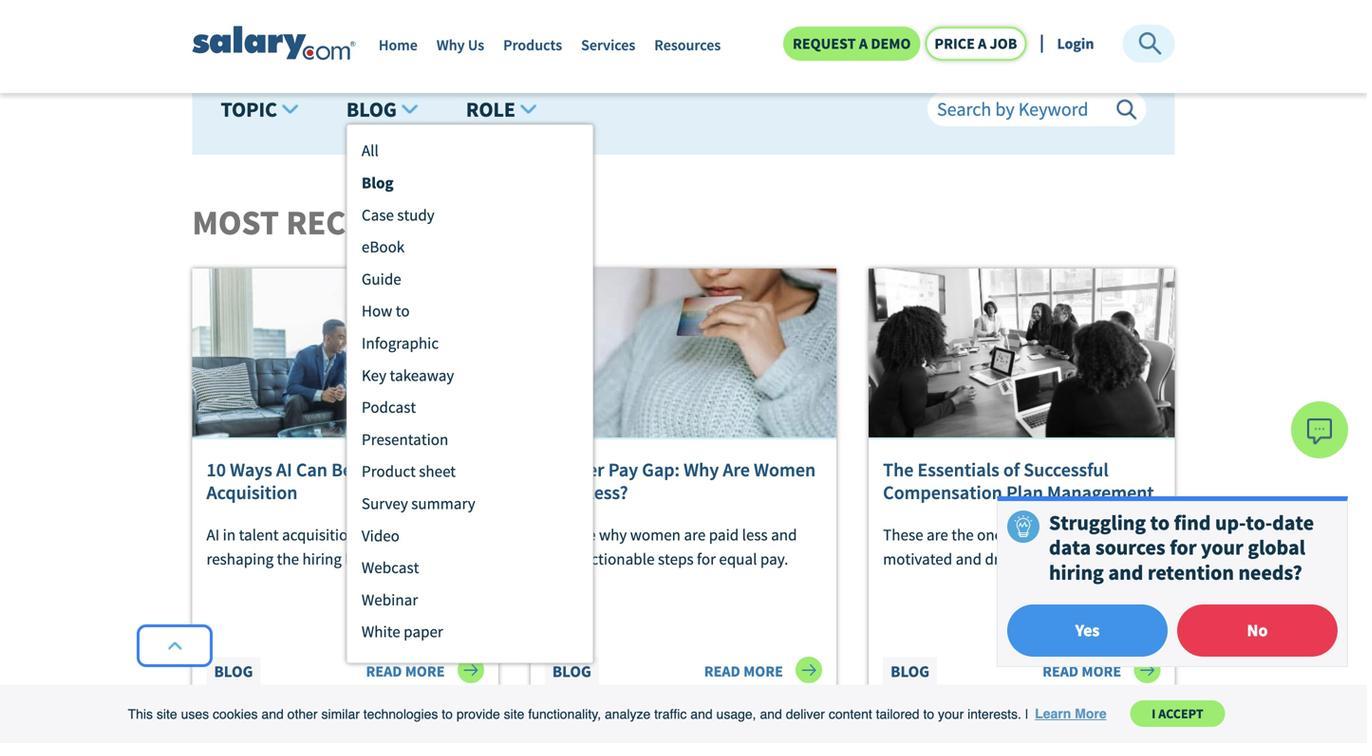 Task type: describe. For each thing, give the bounding box(es) containing it.
arrow right image for the essentials of successful compensation plan management
[[1134, 657, 1161, 684]]

10 ways ai can be used in talent acquisition
[[207, 458, 472, 505]]

to right tailored
[[923, 707, 934, 722]]

business
[[1022, 549, 1081, 569]]

topic
[[221, 96, 277, 122]]

cookieconsent dialog
[[0, 685, 1367, 743]]

infographic
[[362, 333, 439, 353]]

price
[[935, 34, 975, 53]]

functionality,
[[528, 707, 601, 722]]

equal
[[719, 549, 757, 569]]

2 horizontal spatial in
[[471, 525, 484, 545]]

all
[[362, 141, 379, 161]]

read for less?
[[704, 662, 740, 681]]

read for talent
[[366, 662, 402, 681]]

this
[[128, 707, 153, 722]]

ai recruitment tools: what you need to know image
[[531, 733, 837, 743]]

i
[[1152, 706, 1156, 723]]

ai inside 10 ways ai can be used in talent acquisition
[[276, 458, 292, 482]]

arrow right image for gender pay gap: why are women paid less?
[[796, 657, 822, 684]]

video
[[362, 526, 400, 546]]

request a demo link
[[783, 27, 920, 61]]

a for price
[[978, 34, 987, 53]]

data
[[1049, 535, 1091, 561]]

force
[[434, 525, 468, 545]]

the inside these are the ones that keep employees motivated and drive business results.
[[952, 525, 974, 545]]

ai inside ai in talent acquisition is a crucial force in reshaping the hiring landscape.
[[207, 525, 220, 545]]

the essentials of successful compensation plan management link
[[883, 458, 1161, 505]]

blog for 10 ways ai can be used in talent acquisition
[[214, 662, 253, 682]]

Search by Keyword search field
[[928, 92, 1147, 126]]

date
[[1272, 510, 1314, 536]]

10 ways ai can be used in talent acquisition link
[[207, 458, 484, 505]]

summary
[[411, 494, 475, 514]]

for inside explore why women are paid less and learn actionable steps for equal pay.
[[697, 549, 716, 569]]

arrow right image
[[458, 657, 484, 684]]

role
[[466, 96, 516, 122]]

gender pay gap: why are women paid less? link
[[545, 458, 822, 505]]

to-
[[1246, 510, 1272, 536]]

more for gender pay gap: why are women paid less?
[[744, 662, 783, 681]]

the essentials of successful compensation plan management
[[883, 458, 1154, 505]]

the essentials of successful compensation plan management| salary.com image
[[869, 269, 1175, 440]]

0 vertical spatial search image
[[1137, 30, 1164, 57]]

hiring for landscape.
[[302, 549, 342, 569]]

up-
[[1215, 510, 1246, 536]]

survey summary
[[362, 494, 475, 514]]

|
[[1025, 707, 1029, 722]]

to right how
[[396, 301, 410, 321]]

ones
[[977, 525, 1009, 545]]

resources
[[654, 36, 721, 55]]

women
[[630, 525, 681, 545]]

login link
[[1057, 34, 1094, 53]]

product
[[362, 462, 416, 482]]

why inside gender pay gap: why are women paid less?
[[684, 458, 719, 482]]

are inside these are the ones that keep employees motivated and drive business results.
[[927, 525, 948, 545]]

survey
[[362, 494, 408, 514]]

key takeaway
[[362, 365, 454, 385]]

product sheet
[[362, 462, 456, 482]]

podcast
[[362, 397, 416, 417]]

no
[[1247, 620, 1268, 642]]

and left other
[[261, 707, 284, 722]]

key
[[362, 365, 387, 385]]

takeaway
[[390, 365, 454, 385]]

home link
[[379, 36, 418, 64]]

successful
[[1024, 458, 1109, 482]]

more inside cookieconsent dialog
[[1075, 707, 1107, 722]]

paid
[[545, 481, 581, 505]]

10
[[207, 458, 226, 482]]

read more for talent
[[366, 662, 448, 681]]

read more link for less?
[[704, 657, 822, 684]]

can
[[296, 458, 328, 482]]

learn
[[545, 549, 579, 569]]

explore
[[545, 525, 596, 545]]

a inside ai in talent acquisition is a crucial force in reshaping the hiring landscape.
[[374, 525, 382, 545]]

and up ai recruitment tools: what you need to know image
[[691, 707, 713, 722]]

most recent
[[192, 201, 406, 244]]

sources
[[1096, 535, 1166, 561]]

gap:
[[642, 458, 680, 482]]

paper
[[404, 622, 443, 642]]

motivated
[[883, 549, 952, 569]]

and inside explore why women are paid less and learn actionable steps for equal pay.
[[771, 525, 797, 545]]

white
[[362, 622, 400, 642]]

3 read more from the left
[[1043, 662, 1125, 681]]

yes
[[1075, 620, 1100, 642]]

recent
[[286, 201, 406, 244]]

pay.
[[760, 549, 788, 569]]

these
[[883, 525, 923, 545]]

that
[[1013, 525, 1041, 545]]

accept
[[1159, 706, 1204, 723]]

efficiency and fairness: benefits of a compensation planning tool image
[[192, 733, 498, 743]]

how to
[[362, 301, 410, 321]]

case study
[[362, 205, 435, 225]]

pay
[[608, 458, 638, 482]]

0 vertical spatial why
[[437, 36, 465, 55]]

blog up case
[[362, 173, 394, 193]]

blog for the essentials of successful compensation plan management
[[891, 662, 930, 682]]

acquisition
[[282, 525, 357, 545]]

cookies
[[213, 707, 258, 722]]

gender pay gap: why are women paid less?
[[545, 458, 816, 505]]

10 ways ai can be used in talent acquisition image
[[192, 269, 498, 440]]

webinar
[[362, 590, 418, 610]]



Task type: locate. For each thing, give the bounding box(es) containing it.
1 site from the left
[[157, 707, 177, 722]]

analyze
[[605, 707, 651, 722]]

hiring
[[302, 549, 342, 569], [1049, 560, 1104, 586]]

site right this
[[157, 707, 177, 722]]

3 read more link from the left
[[1043, 657, 1161, 684]]

find
[[1174, 510, 1211, 536]]

1 vertical spatial why
[[684, 458, 719, 482]]

less
[[742, 525, 768, 545]]

0 vertical spatial the
[[952, 525, 974, 545]]

read more link up usage,
[[704, 657, 822, 684]]

blog up the "all"
[[346, 96, 397, 122]]

global
[[1248, 535, 1306, 561]]

demo
[[871, 34, 911, 53]]

talent
[[239, 525, 279, 545]]

more
[[405, 662, 445, 681], [744, 662, 783, 681], [1082, 662, 1122, 681], [1075, 707, 1107, 722]]

most
[[192, 201, 279, 244]]

services
[[581, 36, 635, 55]]

0 vertical spatial your
[[1201, 535, 1244, 561]]

2 are from the left
[[927, 525, 948, 545]]

usage,
[[716, 707, 756, 722]]

read up usage,
[[704, 662, 740, 681]]

why left us
[[437, 36, 465, 55]]

similar
[[321, 707, 360, 722]]

read more link down yes button
[[1043, 657, 1161, 684]]

us
[[468, 36, 484, 55]]

2 site from the left
[[504, 707, 525, 722]]

1 horizontal spatial for
[[1170, 535, 1197, 561]]

compensation reinvented: inspiring new employee plans image
[[869, 733, 1175, 743]]

1 horizontal spatial hiring
[[1049, 560, 1104, 586]]

essentials
[[918, 458, 1000, 482]]

a right 'is'
[[374, 525, 382, 545]]

0 horizontal spatial ai
[[207, 525, 220, 545]]

1 are from the left
[[684, 525, 706, 545]]

1 horizontal spatial a
[[859, 34, 868, 53]]

price a job link
[[925, 27, 1027, 61]]

0 horizontal spatial why
[[437, 36, 465, 55]]

and
[[771, 525, 797, 545], [956, 549, 982, 569], [1108, 560, 1143, 586], [261, 707, 284, 722], [691, 707, 713, 722], [760, 707, 782, 722]]

arrow right image up deliver
[[796, 657, 822, 684]]

0 horizontal spatial read more
[[366, 662, 448, 681]]

to inside struggling to find up-to-date data sources for your global hiring and retention needs?
[[1150, 510, 1170, 536]]

provide
[[457, 707, 500, 722]]

management
[[1047, 481, 1154, 505]]

i accept
[[1152, 706, 1204, 723]]

ai
[[276, 458, 292, 482], [207, 525, 220, 545]]

hiring for and
[[1049, 560, 1104, 586]]

arrow right image up i
[[1134, 657, 1161, 684]]

2 read from the left
[[704, 662, 740, 681]]

in inside 10 ways ai can be used in talent acquisition
[[401, 458, 417, 482]]

your
[[1201, 535, 1244, 561], [938, 707, 964, 722]]

0 horizontal spatial for
[[697, 549, 716, 569]]

no button
[[1177, 605, 1338, 657]]

login
[[1057, 34, 1094, 53]]

read more for less?
[[704, 662, 786, 681]]

a
[[859, 34, 868, 53], [978, 34, 987, 53], [374, 525, 382, 545]]

1 horizontal spatial your
[[1201, 535, 1244, 561]]

hiring down the 'keep'
[[1049, 560, 1104, 586]]

1 read more from the left
[[366, 662, 448, 681]]

1 read more link from the left
[[366, 657, 484, 684]]

a for request
[[859, 34, 868, 53]]

blog up functionality,
[[552, 662, 591, 682]]

steps
[[658, 549, 694, 569]]

this site uses cookies and other similar technologies to provide site functionality, analyze traffic and usage, and deliver content tailored to your interests. | learn more
[[128, 707, 1107, 722]]

to left find
[[1150, 510, 1170, 536]]

1 horizontal spatial ai
[[276, 458, 292, 482]]

0 horizontal spatial read
[[366, 662, 402, 681]]

0 horizontal spatial are
[[684, 525, 706, 545]]

why
[[599, 525, 627, 545]]

technologies
[[363, 707, 438, 722]]

be
[[331, 458, 352, 482]]

keep
[[1044, 525, 1077, 545]]

why left are
[[684, 458, 719, 482]]

crucial
[[385, 525, 431, 545]]

study
[[397, 205, 435, 225]]

to left provide
[[442, 707, 453, 722]]

2 horizontal spatial a
[[978, 34, 987, 53]]

1 horizontal spatial read more link
[[704, 657, 822, 684]]

more right learn at the bottom of page
[[1075, 707, 1107, 722]]

products link
[[503, 36, 562, 64]]

1 horizontal spatial the
[[952, 525, 974, 545]]

blog for gender pay gap: why are women paid less?
[[552, 662, 591, 682]]

0 horizontal spatial in
[[223, 525, 236, 545]]

2 horizontal spatial read more link
[[1043, 657, 1161, 684]]

read more down yes button
[[1043, 662, 1125, 681]]

for inside struggling to find up-to-date data sources for your global hiring and retention needs?
[[1170, 535, 1197, 561]]

read more down white paper
[[366, 662, 448, 681]]

hiring inside struggling to find up-to-date data sources for your global hiring and retention needs?
[[1049, 560, 1104, 586]]

0 horizontal spatial hiring
[[302, 549, 342, 569]]

site
[[157, 707, 177, 722], [504, 707, 525, 722]]

2 horizontal spatial read more
[[1043, 662, 1125, 681]]

struggling
[[1049, 510, 1146, 536]]

price a job
[[935, 34, 1017, 53]]

1 vertical spatial your
[[938, 707, 964, 722]]

your left interests.
[[938, 707, 964, 722]]

and down employees on the right bottom of page
[[1108, 560, 1143, 586]]

1 read from the left
[[366, 662, 402, 681]]

content
[[829, 707, 872, 722]]

less?
[[585, 481, 628, 505]]

read up learn at the bottom of page
[[1043, 662, 1079, 681]]

home
[[379, 36, 418, 55]]

resources link
[[654, 36, 721, 64]]

employees
[[1080, 525, 1153, 545]]

traffic
[[654, 707, 687, 722]]

plan
[[1006, 481, 1043, 505]]

your left to-
[[1201, 535, 1244, 561]]

search image
[[1137, 30, 1164, 57], [1116, 99, 1137, 120]]

in right force
[[471, 525, 484, 545]]

read more up usage,
[[704, 662, 786, 681]]

the down talent
[[277, 549, 299, 569]]

and inside struggling to find up-to-date data sources for your global hiring and retention needs?
[[1108, 560, 1143, 586]]

0 horizontal spatial read more link
[[366, 657, 484, 684]]

0 horizontal spatial a
[[374, 525, 382, 545]]

0 horizontal spatial your
[[938, 707, 964, 722]]

1 vertical spatial ai
[[207, 525, 220, 545]]

paid
[[709, 525, 739, 545]]

0 horizontal spatial the
[[277, 549, 299, 569]]

site right provide
[[504, 707, 525, 722]]

1 horizontal spatial arrow right image
[[1134, 657, 1161, 684]]

used
[[356, 458, 397, 482]]

job
[[990, 34, 1017, 53]]

white paper
[[362, 622, 443, 642]]

read down white
[[366, 662, 402, 681]]

1 vertical spatial search image
[[1116, 99, 1137, 120]]

gender pay gap: why are women paid less? image
[[531, 269, 837, 440]]

for
[[1170, 535, 1197, 561], [697, 549, 716, 569]]

services link
[[581, 36, 635, 64]]

sheet
[[419, 462, 456, 482]]

your inside struggling to find up-to-date data sources for your global hiring and retention needs?
[[1201, 535, 1244, 561]]

the left ones
[[952, 525, 974, 545]]

and inside these are the ones that keep employees motivated and drive business results.
[[956, 549, 982, 569]]

1 horizontal spatial site
[[504, 707, 525, 722]]

1 horizontal spatial read more
[[704, 662, 786, 681]]

0 vertical spatial ai
[[276, 458, 292, 482]]

case
[[362, 205, 394, 225]]

hiring inside ai in talent acquisition is a crucial force in reshaping the hiring landscape.
[[302, 549, 342, 569]]

salary.com image
[[192, 26, 356, 61]]

1 horizontal spatial in
[[401, 458, 417, 482]]

and up pay.
[[771, 525, 797, 545]]

why us link
[[437, 36, 484, 64]]

more up usage,
[[744, 662, 783, 681]]

blog up tailored
[[891, 662, 930, 682]]

in up reshaping
[[223, 525, 236, 545]]

other
[[287, 707, 318, 722]]

for right sources
[[1170, 535, 1197, 561]]

2 arrow right image from the left
[[1134, 657, 1161, 684]]

the
[[883, 458, 914, 482]]

needs?
[[1239, 560, 1303, 586]]

more down the paper
[[405, 662, 445, 681]]

read more link
[[366, 657, 484, 684], [704, 657, 822, 684], [1043, 657, 1161, 684]]

tailored
[[876, 707, 920, 722]]

learn more button
[[1032, 700, 1109, 728]]

ai up reshaping
[[207, 525, 220, 545]]

read more link for talent
[[366, 657, 484, 684]]

reshaping
[[207, 549, 274, 569]]

blog
[[346, 96, 397, 122], [362, 173, 394, 193], [214, 662, 253, 682], [552, 662, 591, 682], [891, 662, 930, 682]]

hiring down acquisition
[[302, 549, 342, 569]]

and left deliver
[[760, 707, 782, 722]]

3 read from the left
[[1043, 662, 1079, 681]]

arrow right image
[[796, 657, 822, 684], [1134, 657, 1161, 684]]

a left 'job'
[[978, 34, 987, 53]]

in left sheet in the left of the page
[[401, 458, 417, 482]]

women
[[754, 458, 816, 482]]

None search field
[[928, 92, 1147, 124]]

request
[[793, 34, 856, 53]]

presentation
[[362, 430, 448, 449]]

0 horizontal spatial site
[[157, 707, 177, 722]]

products
[[503, 36, 562, 55]]

read more link down the paper
[[366, 657, 484, 684]]

are
[[723, 458, 750, 482]]

ai in talent acquisition is a crucial force in reshaping the hiring landscape.
[[207, 525, 484, 569]]

yes button
[[1007, 605, 1168, 657]]

more for the essentials of successful compensation plan management
[[1082, 662, 1122, 681]]

deliver
[[786, 707, 825, 722]]

2 read more link from the left
[[704, 657, 822, 684]]

1 vertical spatial the
[[277, 549, 299, 569]]

a left demo
[[859, 34, 868, 53]]

retention
[[1148, 560, 1234, 586]]

1 horizontal spatial read
[[704, 662, 740, 681]]

your inside cookieconsent dialog
[[938, 707, 964, 722]]

1 horizontal spatial why
[[684, 458, 719, 482]]

are inside explore why women are paid less and learn actionable steps for equal pay.
[[684, 525, 706, 545]]

ebook
[[362, 237, 405, 257]]

and left drive
[[956, 549, 982, 569]]

ai left can
[[276, 458, 292, 482]]

read
[[366, 662, 402, 681], [704, 662, 740, 681], [1043, 662, 1079, 681]]

2 horizontal spatial read
[[1043, 662, 1079, 681]]

the inside ai in talent acquisition is a crucial force in reshaping the hiring landscape.
[[277, 549, 299, 569]]

ways
[[230, 458, 272, 482]]

are left "paid" on the bottom
[[684, 525, 706, 545]]

1 arrow right image from the left
[[796, 657, 822, 684]]

blog up cookies
[[214, 662, 253, 682]]

learn
[[1035, 707, 1071, 722]]

are up motivated
[[927, 525, 948, 545]]

acquisition
[[207, 481, 298, 505]]

more for 10 ways ai can be used in talent acquisition
[[405, 662, 445, 681]]

more down yes button
[[1082, 662, 1122, 681]]

struggling to find up-to-date data sources for your global hiring and retention needs? document
[[997, 496, 1348, 667]]

request a demo
[[793, 34, 911, 53]]

for down "paid" on the bottom
[[697, 549, 716, 569]]

0 horizontal spatial arrow right image
[[796, 657, 822, 684]]

1 horizontal spatial are
[[927, 525, 948, 545]]

guide
[[362, 269, 401, 289]]

talent
[[421, 458, 472, 482]]

2 read more from the left
[[704, 662, 786, 681]]

struggling to find up-to-date data sources for your global hiring and retention needs?
[[1049, 510, 1314, 586]]



Task type: vqa. For each thing, say whether or not it's contained in the screenshot.
I would like a demo for...
no



